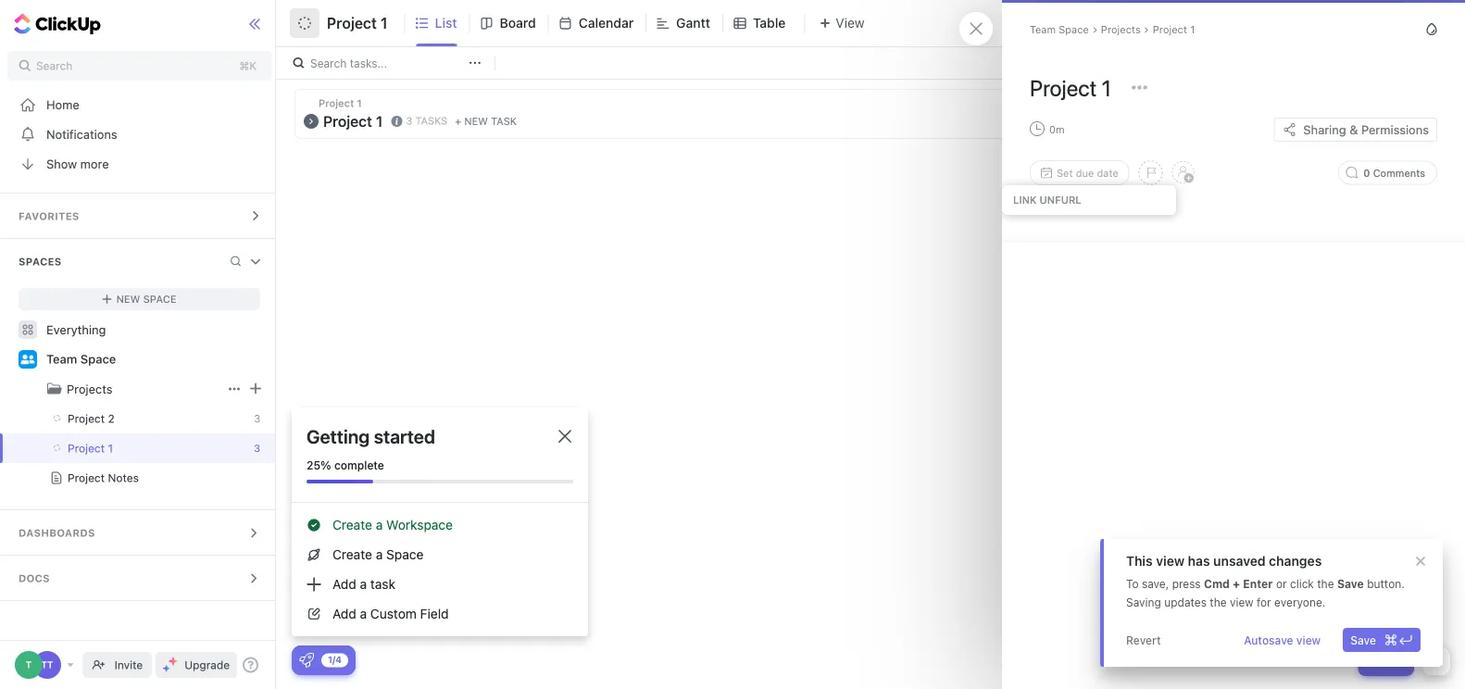 Task type: vqa. For each thing, say whether or not it's contained in the screenshot.
and in the Please enter your full name and a backup password below.
no



Task type: describe. For each thing, give the bounding box(es) containing it.
press
[[1173, 577, 1201, 590]]

project 1 link inside sidebar navigation
[[0, 434, 242, 463]]

0 vertical spatial team space link
[[1030, 23, 1089, 35]]

date
[[1097, 167, 1119, 179]]

0 horizontal spatial task
[[371, 577, 396, 592]]

3 inside 3 tasks + new task
[[406, 115, 413, 127]]

to
[[1127, 577, 1139, 590]]

1 horizontal spatial projects
[[1101, 23, 1141, 35]]

gantt link
[[677, 0, 718, 46]]

create a space
[[333, 547, 424, 562]]

sharing
[[1304, 123, 1347, 137]]

share button
[[1388, 8, 1449, 38]]

project inside dropdown button
[[323, 112, 372, 130]]

sharing & permissions link
[[1274, 118, 1438, 142]]

project 2
[[68, 412, 115, 425]]

Search tasks... text field
[[310, 50, 464, 76]]

set
[[1057, 167, 1073, 179]]

t
[[26, 660, 32, 670]]

tt
[[41, 660, 53, 670]]

set priority element
[[1139, 161, 1164, 185]]

everything link
[[0, 315, 279, 345]]

view button
[[805, 12, 871, 35]]

3 for project 2
[[254, 413, 260, 425]]

view for autosave
[[1297, 634, 1321, 647]]

set due date button
[[1030, 160, 1135, 185]]

1 vertical spatial team space link
[[46, 345, 262, 374]]

project 1 inside button
[[327, 14, 388, 32]]

comments
[[1374, 167, 1426, 179]]

project inside 'link'
[[68, 442, 105, 455]]

excel
[[1390, 559, 1416, 571]]

list
[[435, 15, 457, 31]]

project 1 inside sidebar navigation
[[68, 442, 113, 455]]

tasks...
[[350, 57, 387, 69]]

started
[[374, 425, 435, 447]]

1 inside dropdown button
[[376, 112, 383, 130]]

list link
[[435, 0, 465, 46]]

show more
[[46, 157, 109, 171]]

project notes
[[68, 472, 139, 485]]

button.
[[1368, 577, 1405, 590]]

2
[[108, 412, 115, 425]]

1 inside button
[[381, 14, 388, 32]]

link unfurl
[[1014, 194, 1082, 206]]

save inside button
[[1351, 634, 1377, 647]]

notifications link
[[0, 120, 279, 149]]

add for add a custom field
[[333, 606, 357, 622]]

⌘k
[[239, 59, 257, 72]]

link
[[1014, 194, 1037, 206]]

1 horizontal spatial team
[[1030, 23, 1056, 35]]

1 horizontal spatial team space
[[1030, 23, 1089, 35]]

new inside sidebar navigation
[[116, 293, 140, 305]]

table
[[753, 15, 786, 31]]

docs
[[19, 573, 50, 585]]

home link
[[0, 90, 279, 120]]

gantt
[[677, 15, 711, 31]]

3 for project 1
[[254, 442, 260, 454]]

create a workspace
[[333, 517, 453, 533]]

view
[[836, 15, 865, 31]]

1/4
[[328, 655, 342, 665]]

has
[[1188, 554, 1211, 569]]

set priority image
[[1139, 161, 1164, 185]]

1 vertical spatial the
[[1210, 596, 1227, 609]]

upgrade
[[185, 659, 230, 672]]

search tasks...
[[310, 57, 387, 69]]

project 2 link
[[0, 404, 242, 434]]

complete
[[334, 459, 384, 472]]

3 tasks + new task
[[406, 115, 517, 127]]

everyone.
[[1275, 596, 1326, 609]]

0m
[[1050, 124, 1065, 136]]

permissions
[[1362, 123, 1430, 137]]

board
[[500, 15, 536, 31]]

custom
[[371, 606, 417, 622]]

1 inside sidebar navigation
[[108, 442, 113, 455]]

favorites button
[[0, 194, 279, 238]]

new inside 3 tasks + new task
[[465, 115, 488, 127]]

revert
[[1127, 634, 1162, 647]]

table link
[[753, 0, 794, 46]]

tasks
[[415, 115, 448, 127]]

view for this
[[1157, 554, 1185, 569]]

add a custom field
[[333, 606, 449, 622]]

autosave
[[1244, 634, 1294, 647]]

changes
[[1270, 554, 1322, 569]]

close image
[[559, 430, 572, 443]]



Task type: locate. For each thing, give the bounding box(es) containing it.
list info image
[[391, 116, 402, 127]]

a down add a task
[[360, 606, 367, 622]]

task down create a space at the bottom
[[371, 577, 396, 592]]

the down cmd
[[1210, 596, 1227, 609]]

search inside sidebar navigation
[[36, 59, 73, 72]]

&
[[1350, 123, 1359, 137], [1419, 559, 1427, 571]]

field
[[420, 606, 449, 622]]

user friends image
[[21, 354, 35, 365]]

25%
[[307, 459, 331, 472]]

0 vertical spatial new
[[465, 115, 488, 127]]

revert button
[[1119, 628, 1169, 652]]

task right tasks
[[491, 115, 517, 127]]

or
[[1277, 577, 1287, 590]]

view down everyone.
[[1297, 634, 1321, 647]]

view inside button
[[1297, 634, 1321, 647]]

team space link
[[1030, 23, 1089, 35], [46, 345, 262, 374]]

project notes link
[[0, 463, 242, 493]]

0
[[1364, 167, 1371, 179]]

1 vertical spatial &
[[1419, 559, 1427, 571]]

sparkle svg 1 image
[[169, 657, 178, 666]]

show
[[46, 157, 77, 171]]

+
[[455, 115, 462, 127], [1233, 577, 1241, 590]]

2 vertical spatial view
[[1297, 634, 1321, 647]]

team space inside sidebar navigation
[[46, 352, 116, 366]]

search left the tasks...
[[310, 57, 347, 69]]

1 horizontal spatial project 1 link
[[1153, 23, 1196, 35]]

a for custom
[[360, 606, 367, 622]]

csv
[[1429, 559, 1451, 571]]

0 vertical spatial project 1 link
[[1153, 23, 1196, 35]]

a for task
[[360, 577, 367, 592]]

1 horizontal spatial +
[[1233, 577, 1241, 590]]

1 vertical spatial create
[[333, 547, 372, 562]]

dropdown menu image
[[250, 383, 261, 394]]

new up the "everything" link
[[116, 293, 140, 305]]

new right tasks
[[465, 115, 488, 127]]

1 create from the top
[[333, 517, 372, 533]]

this
[[1127, 554, 1153, 569]]

project 1 button
[[320, 3, 388, 44]]

1 vertical spatial add
[[333, 606, 357, 622]]

unfurl
[[1040, 194, 1082, 206]]

project 1
[[327, 14, 388, 32], [1153, 23, 1196, 35], [1030, 75, 1112, 101], [319, 97, 362, 109], [323, 112, 383, 130], [68, 442, 113, 455]]

0 vertical spatial projects
[[1101, 23, 1141, 35]]

save inside this view has unsaved changes to save, press cmd + enter or click the save button. saving updates the view for everyone.
[[1338, 577, 1365, 590]]

0 horizontal spatial projects
[[67, 382, 113, 396]]

a down create a space at the bottom
[[360, 577, 367, 592]]

0 horizontal spatial team space
[[46, 352, 116, 366]]

save button
[[1344, 628, 1421, 652]]

notifications
[[46, 127, 117, 141]]

excel & csv link
[[1369, 541, 1457, 587]]

getting
[[307, 425, 370, 447]]

project inside button
[[327, 14, 377, 32]]

1 horizontal spatial new
[[465, 115, 488, 127]]

& left csv
[[1419, 559, 1427, 571]]

1 vertical spatial team
[[46, 352, 77, 366]]

1 vertical spatial save
[[1351, 634, 1377, 647]]

cmd
[[1205, 577, 1230, 590]]

view left for
[[1230, 596, 1254, 609]]

unsaved
[[1214, 554, 1266, 569]]

sidebar navigation
[[0, 0, 280, 689]]

1 horizontal spatial the
[[1318, 577, 1335, 590]]

1 horizontal spatial &
[[1419, 559, 1427, 571]]

+ inside 3 tasks + new task
[[455, 115, 462, 127]]

create for create a space
[[333, 547, 372, 562]]

onboarding checklist button image
[[299, 653, 314, 668]]

create
[[333, 517, 372, 533], [333, 547, 372, 562]]

0 vertical spatial add
[[333, 577, 357, 592]]

board link
[[500, 0, 544, 46]]

more
[[80, 157, 109, 171]]

project 1 button
[[302, 108, 388, 134]]

set due date
[[1057, 167, 1119, 179]]

a
[[376, 517, 383, 533], [376, 547, 383, 562], [360, 577, 367, 592], [360, 606, 367, 622]]

search
[[310, 57, 347, 69], [36, 59, 73, 72]]

home
[[46, 98, 79, 112]]

1 horizontal spatial search
[[310, 57, 347, 69]]

create up add a task
[[333, 547, 372, 562]]

0 horizontal spatial +
[[455, 115, 462, 127]]

project 1 link
[[1153, 23, 1196, 35], [0, 434, 242, 463]]

0 horizontal spatial search
[[36, 59, 73, 72]]

spaces
[[19, 256, 62, 268]]

project
[[327, 14, 377, 32], [1153, 23, 1188, 35], [1030, 75, 1097, 101], [319, 97, 354, 109], [323, 112, 372, 130], [68, 412, 105, 425], [68, 442, 105, 455], [68, 472, 105, 485]]

add for add a task
[[333, 577, 357, 592]]

the right the click
[[1318, 577, 1335, 590]]

calendar
[[579, 15, 634, 31]]

1 vertical spatial new
[[116, 293, 140, 305]]

notes
[[108, 472, 139, 485]]

1 vertical spatial task
[[371, 577, 396, 592]]

& right sharing
[[1350, 123, 1359, 137]]

0 vertical spatial the
[[1318, 577, 1335, 590]]

0 comments
[[1364, 167, 1426, 179]]

0 horizontal spatial new
[[116, 293, 140, 305]]

this view has unsaved changes to save, press cmd + enter or click the save button. saving updates the view for everyone.
[[1127, 554, 1405, 609]]

projects link
[[1101, 23, 1141, 35], [2, 374, 223, 404], [67, 374, 223, 404]]

1 vertical spatial view
[[1230, 596, 1254, 609]]

25% complete
[[307, 459, 384, 472]]

enter
[[1244, 577, 1274, 590]]

0 vertical spatial team
[[1030, 23, 1056, 35]]

0 horizontal spatial view
[[1157, 554, 1185, 569]]

task inside 3 tasks + new task
[[491, 115, 517, 127]]

click
[[1291, 577, 1315, 590]]

a for workspace
[[376, 517, 383, 533]]

1 vertical spatial projects
[[67, 382, 113, 396]]

0 horizontal spatial project 1 link
[[0, 434, 242, 463]]

workspace
[[386, 517, 453, 533]]

1 vertical spatial team space
[[46, 352, 116, 366]]

1 add from the top
[[333, 577, 357, 592]]

view up save, at the right of the page
[[1157, 554, 1185, 569]]

team
[[1030, 23, 1056, 35], [46, 352, 77, 366]]

task
[[1383, 655, 1407, 668]]

onboarding checklist button element
[[299, 653, 314, 668]]

due
[[1076, 167, 1095, 179]]

& for sharing
[[1350, 123, 1359, 137]]

autosave view
[[1244, 634, 1321, 647]]

0 horizontal spatial team space link
[[46, 345, 262, 374]]

0 vertical spatial +
[[455, 115, 462, 127]]

space
[[1059, 23, 1089, 35], [143, 293, 177, 305], [80, 352, 116, 366], [386, 547, 424, 562]]

search up home
[[36, 59, 73, 72]]

add a task
[[333, 577, 396, 592]]

save down button.
[[1351, 634, 1377, 647]]

0 vertical spatial task
[[491, 115, 517, 127]]

0 horizontal spatial team
[[46, 352, 77, 366]]

save left button.
[[1338, 577, 1365, 590]]

2 vertical spatial 3
[[254, 442, 260, 454]]

invite
[[115, 659, 143, 672]]

0 vertical spatial team space
[[1030, 23, 1089, 35]]

everything
[[46, 323, 106, 337]]

0 vertical spatial &
[[1350, 123, 1359, 137]]

0 horizontal spatial &
[[1350, 123, 1359, 137]]

1 vertical spatial project 1 link
[[0, 434, 242, 463]]

1 horizontal spatial task
[[491, 115, 517, 127]]

0 vertical spatial view
[[1157, 554, 1185, 569]]

2 horizontal spatial view
[[1297, 634, 1321, 647]]

save
[[1338, 577, 1365, 590], [1351, 634, 1377, 647]]

search for search tasks...
[[310, 57, 347, 69]]

0 vertical spatial create
[[333, 517, 372, 533]]

add down create a space at the bottom
[[333, 577, 357, 592]]

sharing & permissions
[[1304, 123, 1430, 137]]

autosave view button
[[1237, 628, 1329, 652]]

project 1 inside dropdown button
[[323, 112, 383, 130]]

+ inside this view has unsaved changes to save, press cmd + enter or click the save button. saving updates the view for everyone.
[[1233, 577, 1241, 590]]

saving
[[1127, 596, 1162, 609]]

1 horizontal spatial view
[[1230, 596, 1254, 609]]

a up create a space at the bottom
[[376, 517, 383, 533]]

+ right tasks
[[455, 115, 462, 127]]

add down add a task
[[333, 606, 357, 622]]

favorites
[[19, 210, 79, 222]]

projects inside sidebar navigation
[[67, 382, 113, 396]]

0 vertical spatial 3
[[406, 115, 413, 127]]

calendar link
[[579, 0, 641, 46]]

excel & csv
[[1390, 559, 1451, 571]]

1 vertical spatial 3
[[254, 413, 260, 425]]

dashboards
[[19, 527, 95, 539]]

1 horizontal spatial team space link
[[1030, 23, 1089, 35]]

0 horizontal spatial the
[[1210, 596, 1227, 609]]

1 vertical spatial +
[[1233, 577, 1241, 590]]

team space
[[1030, 23, 1089, 35], [46, 352, 116, 366]]

+ right cmd
[[1233, 577, 1241, 590]]

create for create a workspace
[[333, 517, 372, 533]]

save,
[[1142, 577, 1170, 590]]

new space
[[116, 293, 177, 305]]

2 add from the top
[[333, 606, 357, 622]]

for
[[1257, 596, 1272, 609]]

new
[[465, 115, 488, 127], [116, 293, 140, 305]]

updates
[[1165, 596, 1207, 609]]

sparkle svg 2 image
[[163, 665, 170, 672]]

& for excel
[[1419, 559, 1427, 571]]

create up create a space at the bottom
[[333, 517, 372, 533]]

view
[[1157, 554, 1185, 569], [1230, 596, 1254, 609], [1297, 634, 1321, 647]]

getting started
[[307, 425, 435, 447]]

a down 'create a workspace'
[[376, 547, 383, 562]]

the
[[1318, 577, 1335, 590], [1210, 596, 1227, 609]]

a for space
[[376, 547, 383, 562]]

1
[[381, 14, 388, 32], [1191, 23, 1196, 35], [1102, 75, 1112, 101], [357, 97, 362, 109], [376, 112, 383, 130], [108, 442, 113, 455]]

team inside team space link
[[46, 352, 77, 366]]

search for search
[[36, 59, 73, 72]]

upgrade link
[[156, 652, 237, 678]]

0 vertical spatial save
[[1338, 577, 1365, 590]]

share
[[1412, 17, 1442, 30]]

2 create from the top
[[333, 547, 372, 562]]



